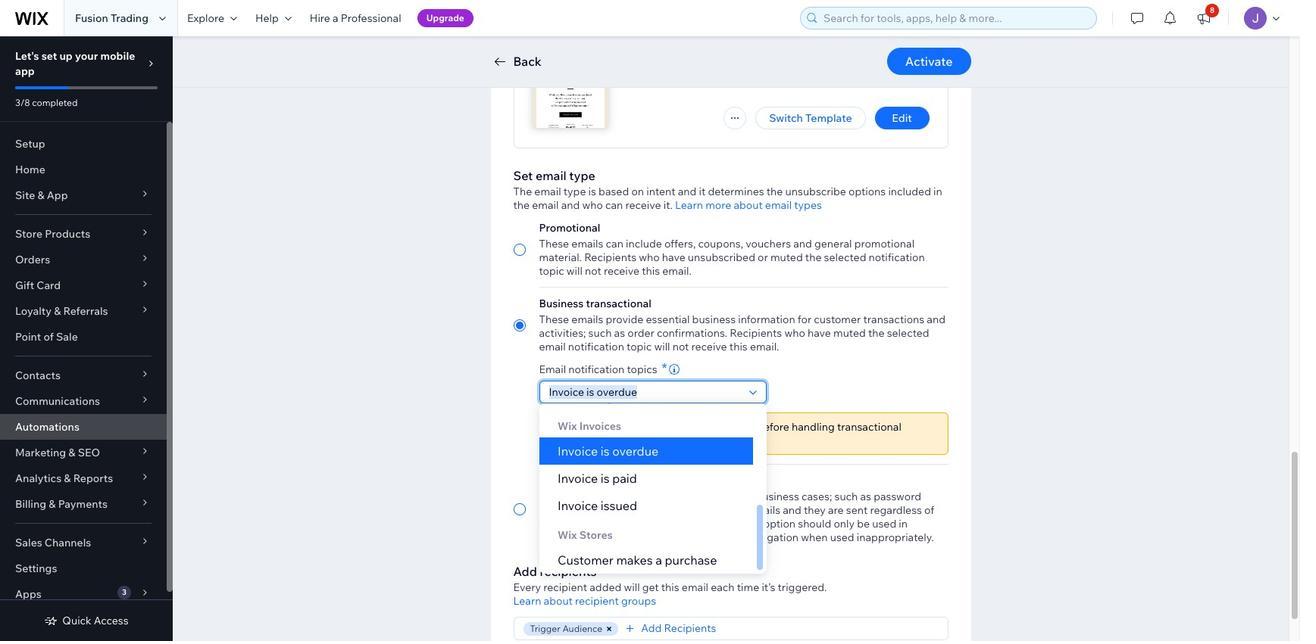 Task type: vqa. For each thing, say whether or not it's contained in the screenshot.
Left to right
no



Task type: describe. For each thing, give the bounding box(es) containing it.
have inside promotional these emails can include offers, coupons, vouchers and general promotional material. recipients who have unsubscribed or muted the selected notification topic will not receive this email.
[[662, 251, 686, 264]]

8 button
[[1187, 0, 1221, 36]]

regardless
[[870, 504, 922, 518]]

makes
[[616, 553, 653, 568]]

is inside 'the email type is based on intent and it determines the unsubscribe options included in the email and who can receive it.'
[[588, 185, 596, 199]]

order
[[628, 327, 655, 340]]

app
[[47, 189, 68, 202]]

access
[[94, 615, 129, 628]]

email. inside business transactional these emails provide essential business information for customer transactions and activities; such as order confirmations. recipients who have muted the selected email notification topic will not receive this email.
[[750, 340, 779, 354]]

trigger
[[530, 624, 561, 635]]

set email type
[[513, 168, 595, 183]]

essential
[[646, 313, 690, 327]]

invoice is overdue
[[557, 444, 658, 459]]

point of sale
[[15, 330, 78, 344]]

invoice is overdue option
[[539, 438, 753, 465]]

confirmations.
[[657, 327, 728, 340]]

0 horizontal spatial paid
[[612, 471, 637, 486]]

switch template
[[769, 111, 852, 125]]

1 horizontal spatial learn
[[675, 199, 703, 212]]

in inside 'business critical these emails should be sent only for critical business cases; such as password reset. recipients are unable to mute these emails and they are sent regardless of the recipient's consent to receive emails. this option should only be used in extreme cases as it may expose you to legal litigation when used inappropriately.'
[[899, 518, 908, 531]]

who for transactional
[[785, 327, 805, 340]]

can inside 'the email type is based on intent and it determines the unsubscribe options included in the email and who can receive it.'
[[605, 199, 623, 212]]

the
[[513, 185, 532, 199]]

these
[[719, 504, 746, 518]]

contacts button
[[0, 363, 167, 389]]

activate
[[905, 54, 953, 69]]

add for recipients
[[641, 622, 662, 636]]

selected inside promotional these emails can include offers, coupons, vouchers and general promotional material. recipients who have unsubscribed or muted the selected notification topic will not receive this email.
[[824, 251, 867, 264]]

inappropriately.
[[857, 531, 934, 545]]

fusion trading
[[75, 11, 149, 25]]

more
[[706, 199, 731, 212]]

seeking
[[630, 421, 668, 434]]

2 horizontal spatial to
[[716, 531, 727, 545]]

get
[[642, 581, 659, 595]]

type for the email type is based on intent and it determines the unsubscribe options included in the email and who can receive it.
[[564, 185, 586, 199]]

automations
[[15, 421, 80, 434]]

can inside promotional these emails can include offers, coupons, vouchers and general promotional material. recipients who have unsubscribed or muted the selected notification topic will not receive this email.
[[606, 237, 624, 251]]

purchase
[[665, 553, 717, 568]]

quick access button
[[44, 615, 129, 628]]

& for marketing
[[68, 446, 75, 460]]

unsubscribed
[[688, 251, 755, 264]]

switch
[[769, 111, 803, 125]]

you
[[696, 531, 714, 545]]

invoice for invoice is paid
[[557, 471, 598, 486]]

hire a professional link
[[301, 0, 410, 36]]

litigation
[[755, 531, 799, 545]]

muted inside business transactional these emails provide essential business information for customer transactions and activities; such as order confirmations. recipients who have muted the selected email notification topic will not receive this email.
[[834, 327, 866, 340]]

recipient's
[[558, 518, 609, 531]]

wix for wix stores
[[557, 529, 577, 543]]

cases
[[582, 531, 610, 545]]

& for site
[[37, 189, 44, 202]]

*
[[662, 360, 667, 377]]

1 horizontal spatial used
[[872, 518, 897, 531]]

recipients inside promotional these emails can include offers, coupons, vouchers and general promotional material. recipients who have unsubscribed or muted the selected notification topic will not receive this email.
[[584, 251, 637, 264]]

edit button
[[875, 107, 929, 130]]

password
[[874, 490, 921, 504]]

trading
[[111, 11, 149, 25]]

for for only
[[704, 490, 718, 504]]

email inside the add recipients every recipient added will get this email each time it's triggered. learn about recipient groups
[[682, 581, 709, 595]]

1 horizontal spatial be
[[857, 518, 870, 531]]

setup link
[[0, 131, 167, 157]]

promotional these emails can include offers, coupons, vouchers and general promotional material. recipients who have unsubscribed or muted the selected notification topic will not receive this email.
[[539, 221, 925, 278]]

Email notification topics field
[[544, 382, 745, 403]]

hire a professional
[[310, 11, 401, 25]]

marketing & seo button
[[0, 440, 167, 466]]

receive inside business transactional these emails provide essential business information for customer transactions and activities; such as order confirmations. recipients who have muted the selected email notification topic will not receive this email.
[[692, 340, 727, 354]]

receive inside 'business critical these emails should be sent only for critical business cases; such as password reset. recipients are unable to mute these emails and they are sent regardless of the recipient's consent to receive emails. this option should only be used in extreme cases as it may expose you to legal litigation when used inappropriately.'
[[666, 518, 702, 531]]

invoices
[[579, 420, 621, 433]]

such inside business transactional these emails provide essential business information for customer transactions and activities; such as order confirmations. recipients who have muted the selected email notification topic will not receive this email.
[[589, 327, 612, 340]]

wix for wix invoices
[[557, 420, 577, 433]]

products
[[45, 227, 90, 241]]

muted inside promotional these emails can include offers, coupons, vouchers and general promotional material. recipients who have unsubscribed or muted the selected notification topic will not receive this email.
[[771, 251, 803, 264]]

is inside option
[[600, 444, 609, 459]]

and inside 'business critical these emails should be sent only for critical business cases; such as password reset. recipients are unable to mute these emails and they are sent regardless of the recipient's consent to receive emails. this option should only be used in extreme cases as it may expose you to legal litigation when used inappropriately.'
[[783, 504, 802, 518]]

invoice is paid
[[557, 471, 637, 486]]

business inside business transactional these emails provide essential business information for customer transactions and activities; such as order confirmations. recipients who have muted the selected email notification topic will not receive this email.
[[692, 313, 736, 327]]

every
[[513, 581, 541, 595]]

settings
[[15, 562, 57, 576]]

3
[[122, 588, 127, 598]]

added
[[590, 581, 622, 595]]

business for business transactional these emails provide essential business information for customer transactions and activities; such as order confirmations. recipients who have muted the selected email notification topic will not receive this email.
[[539, 297, 584, 311]]

switch template button
[[756, 107, 866, 130]]

let's set up your mobile app
[[15, 49, 135, 78]]

expose
[[658, 531, 694, 545]]

up
[[59, 49, 73, 63]]

promotional
[[855, 237, 915, 251]]

the down set
[[513, 199, 530, 212]]

when
[[801, 531, 828, 545]]

recipient down the recipients
[[544, 581, 587, 595]]

loyalty
[[15, 305, 52, 318]]

we recommend seeking local legal advice before handling transactional emails.
[[549, 421, 902, 448]]

the left types
[[767, 185, 783, 199]]

2 are from the left
[[828, 504, 844, 518]]

1 horizontal spatial about
[[734, 199, 763, 212]]

have inside business transactional these emails provide essential business information for customer transactions and activities; such as order confirmations. recipients who have muted the selected email notification topic will not receive this email.
[[808, 327, 831, 340]]

sales
[[15, 537, 42, 550]]

edit
[[892, 111, 912, 125]]

based
[[599, 185, 629, 199]]

communications
[[15, 395, 100, 408]]

fusion
[[75, 11, 108, 25]]

such inside 'business critical these emails should be sent only for critical business cases; such as password reset. recipients are unable to mute these emails and they are sent regardless of the recipient's consent to receive emails. this option should only be used in extreme cases as it may expose you to legal litigation when used inappropriately.'
[[835, 490, 858, 504]]

receive inside 'the email type is based on intent and it determines the unsubscribe options included in the email and who can receive it.'
[[626, 199, 661, 212]]

material.
[[539, 251, 582, 264]]

0 vertical spatial only
[[681, 490, 702, 504]]

settings link
[[0, 556, 167, 582]]

this
[[741, 518, 761, 531]]

local
[[671, 421, 694, 434]]

0 horizontal spatial be
[[642, 490, 654, 504]]

gift card
[[15, 279, 61, 293]]

cases;
[[802, 490, 832, 504]]

8
[[1210, 5, 1215, 15]]

loyalty & referrals
[[15, 305, 108, 318]]

2 vertical spatial as
[[613, 531, 624, 545]]

home
[[15, 163, 45, 177]]

0 vertical spatial should
[[606, 490, 639, 504]]

email down set email type
[[535, 185, 561, 199]]

completed
[[32, 97, 78, 108]]

email right the
[[532, 199, 559, 212]]

3/8 completed
[[15, 97, 78, 108]]

offers,
[[665, 237, 696, 251]]

1 are from the left
[[624, 504, 639, 518]]

is right invoice on the bottom of the page
[[658, 390, 667, 405]]

1 horizontal spatial to
[[678, 504, 688, 518]]

for for information
[[798, 313, 812, 327]]

set
[[41, 49, 57, 63]]

we
[[549, 421, 565, 434]]

included
[[888, 185, 931, 199]]

set
[[513, 168, 533, 183]]

and inside business transactional these emails provide essential business information for customer transactions and activities; such as order confirmations. recipients who have muted the selected email notification topic will not receive this email.
[[927, 313, 946, 327]]

0 horizontal spatial used
[[830, 531, 855, 545]]

they
[[804, 504, 826, 518]]

emails inside promotional these emails can include offers, coupons, vouchers and general promotional material. recipients who have unsubscribed or muted the selected notification topic will not receive this email.
[[572, 237, 604, 251]]

1 horizontal spatial critical
[[720, 490, 753, 504]]

site & app button
[[0, 183, 167, 208]]

0 horizontal spatial sent
[[657, 490, 678, 504]]

transactional inside business transactional these emails provide essential business information for customer transactions and activities; such as order confirmations. recipients who have muted the selected email notification topic will not receive this email.
[[586, 297, 652, 311]]

and up promotional
[[561, 199, 580, 212]]

customer
[[557, 553, 613, 568]]

business critical these emails should be sent only for critical business cases; such as password reset. recipients are unable to mute these emails and they are sent regardless of the recipient's consent to receive emails. this option should only be used in extreme cases as it may expose you to legal litigation when used inappropriately.
[[539, 474, 935, 545]]

1 horizontal spatial paid
[[670, 390, 694, 405]]

issued
[[600, 499, 637, 514]]

0 horizontal spatial to
[[653, 518, 663, 531]]

business for business critical these emails should be sent only for critical business cases; such as password reset. recipients are unable to mute these emails and they are sent regardless of the recipient's consent to receive emails. this option should only be used in extreme cases as it may expose you to legal litigation when used inappropriately.
[[539, 474, 584, 488]]

1 horizontal spatial a
[[655, 553, 662, 568]]

topics
[[627, 363, 657, 377]]

emails down invoice is paid
[[572, 490, 604, 504]]

0 vertical spatial critical
[[586, 474, 620, 488]]

this inside promotional these emails can include offers, coupons, vouchers and general promotional material. recipients who have unsubscribed or muted the selected notification topic will not receive this email.
[[642, 264, 660, 278]]

invoice for invoice is overdue
[[557, 444, 598, 459]]



Task type: locate. For each thing, give the bounding box(es) containing it.
type for set email type
[[569, 168, 595, 183]]

0 vertical spatial transactional
[[586, 297, 652, 311]]

invoice inside option
[[557, 444, 598, 459]]

automations link
[[0, 415, 167, 440]]

sidebar element
[[0, 36, 173, 642]]

not right material.
[[585, 264, 602, 278]]

for
[[798, 313, 812, 327], [704, 490, 718, 504]]

1 horizontal spatial email.
[[750, 340, 779, 354]]

1 vertical spatial critical
[[720, 490, 753, 504]]

1 horizontal spatial have
[[808, 327, 831, 340]]

1 horizontal spatial business
[[756, 490, 799, 504]]

and right it.
[[678, 185, 697, 199]]

card
[[37, 279, 61, 293]]

critical
[[586, 474, 620, 488], [720, 490, 753, 504]]

for left the these
[[704, 490, 718, 504]]

only right the unable
[[681, 490, 702, 504]]

emails. inside we recommend seeking local legal advice before handling transactional emails.
[[549, 434, 583, 448]]

type up promotional
[[569, 168, 595, 183]]

sales channels button
[[0, 530, 167, 556]]

hire
[[310, 11, 330, 25]]

1 vertical spatial emails.
[[704, 518, 738, 531]]

have right information
[[808, 327, 831, 340]]

emails inside business transactional these emails provide essential business information for customer transactions and activities; such as order confirmations. recipients who have muted the selected email notification topic will not receive this email.
[[572, 313, 604, 327]]

learn right it.
[[675, 199, 703, 212]]

be right issued
[[642, 490, 654, 504]]

to right you
[[716, 531, 727, 545]]

these
[[539, 237, 569, 251], [539, 313, 569, 327], [539, 490, 569, 504]]

add inside the add recipients every recipient added will get this email each time it's triggered. learn about recipient groups
[[513, 565, 537, 580]]

1 horizontal spatial add
[[641, 622, 662, 636]]

options
[[849, 185, 886, 199]]

legal down the these
[[729, 531, 753, 545]]

0 horizontal spatial should
[[606, 490, 639, 504]]

2 wix from the top
[[557, 529, 577, 543]]

email. inside promotional these emails can include offers, coupons, vouchers and general promotional material. recipients who have unsubscribed or muted the selected notification topic will not receive this email.
[[662, 264, 692, 278]]

0 horizontal spatial emails.
[[549, 434, 583, 448]]

who for email
[[582, 199, 603, 212]]

1 horizontal spatial only
[[834, 518, 855, 531]]

emails
[[572, 237, 604, 251], [572, 313, 604, 327], [572, 490, 604, 504], [749, 504, 781, 518]]

0 vertical spatial wix
[[557, 420, 577, 433]]

0 horizontal spatial of
[[44, 330, 54, 344]]

to
[[678, 504, 688, 518], [653, 518, 663, 531], [716, 531, 727, 545]]

1 horizontal spatial selected
[[887, 327, 929, 340]]

topic inside business transactional these emails provide essential business information for customer transactions and activities; such as order confirmations. recipients who have muted the selected email notification topic will not receive this email.
[[627, 340, 652, 354]]

1 wix from the top
[[557, 420, 577, 433]]

store products
[[15, 227, 90, 241]]

learn inside the add recipients every recipient added will get this email each time it's triggered. learn about recipient groups
[[513, 595, 541, 609]]

option
[[764, 518, 796, 531]]

1 vertical spatial in
[[899, 518, 908, 531]]

selected right customer
[[887, 327, 929, 340]]

1 vertical spatial selected
[[887, 327, 929, 340]]

1 vertical spatial legal
[[729, 531, 753, 545]]

0 horizontal spatial critical
[[586, 474, 620, 488]]

are
[[624, 504, 639, 518], [828, 504, 844, 518]]

1 these from the top
[[539, 237, 569, 251]]

and right transactions
[[927, 313, 946, 327]]

& inside billing & payments dropdown button
[[49, 498, 56, 512]]

1 horizontal spatial legal
[[729, 531, 753, 545]]

will left get
[[624, 581, 640, 595]]

it inside 'business critical these emails should be sent only for critical business cases; such as password reset. recipients are unable to mute these emails and they are sent regardless of the recipient's consent to receive emails. this option should only be used in extreme cases as it may expose you to legal litigation when used inappropriately.'
[[626, 531, 633, 545]]

about up trigger audience at the left bottom
[[544, 595, 573, 609]]

information
[[738, 313, 795, 327]]

1 vertical spatial business
[[539, 474, 584, 488]]

1 vertical spatial add
[[641, 622, 662, 636]]

1 vertical spatial should
[[798, 518, 831, 531]]

will inside the add recipients every recipient added will get this email each time it's triggered. learn about recipient groups
[[624, 581, 640, 595]]

business
[[539, 297, 584, 311], [539, 474, 584, 488]]

1 horizontal spatial sent
[[846, 504, 868, 518]]

billing & payments
[[15, 498, 108, 512]]

notification inside business transactional these emails provide essential business information for customer transactions and activities; such as order confirmations. recipients who have muted the selected email notification topic will not receive this email.
[[568, 340, 624, 354]]

invoice up the invoice issued
[[557, 471, 598, 486]]

recipients right confirmations. in the bottom right of the page
[[730, 327, 782, 340]]

these up email
[[539, 313, 569, 327]]

is down the invoice is overdue
[[600, 471, 609, 486]]

1 vertical spatial topic
[[627, 340, 652, 354]]

groups
[[621, 595, 656, 609]]

1 vertical spatial can
[[606, 237, 624, 251]]

1 horizontal spatial emails.
[[704, 518, 738, 531]]

recurring
[[557, 390, 613, 405]]

used right when
[[830, 531, 855, 545]]

learn more about email types
[[675, 199, 822, 212]]

transactional up 'provide' on the left of page
[[586, 297, 652, 311]]

these inside business transactional these emails provide essential business information for customer transactions and activities; such as order confirmations. recipients who have muted the selected email notification topic will not receive this email.
[[539, 313, 569, 327]]

1 vertical spatial transactional
[[837, 421, 902, 434]]

these up recipient's
[[539, 490, 569, 504]]

the inside promotional these emails can include offers, coupons, vouchers and general promotional material. recipients who have unsubscribed or muted the selected notification topic will not receive this email.
[[805, 251, 822, 264]]

1 horizontal spatial muted
[[834, 327, 866, 340]]

business up option
[[756, 490, 799, 504]]

and inside promotional these emails can include offers, coupons, vouchers and general promotional material. recipients who have unsubscribed or muted the selected notification topic will not receive this email.
[[794, 237, 812, 251]]

0 horizontal spatial this
[[642, 264, 660, 278]]

have
[[662, 251, 686, 264], [808, 327, 831, 340]]

wix left invoices
[[557, 420, 577, 433]]

& inside loyalty & referrals dropdown button
[[54, 305, 61, 318]]

1 horizontal spatial it
[[699, 185, 706, 199]]

2 vertical spatial invoice
[[557, 499, 598, 514]]

be left regardless
[[857, 518, 870, 531]]

critical up the invoice issued
[[586, 474, 620, 488]]

notification inside promotional these emails can include offers, coupons, vouchers and general promotional material. recipients who have unsubscribed or muted the selected notification topic will not receive this email.
[[869, 251, 925, 264]]

0 horizontal spatial a
[[333, 11, 338, 25]]

it
[[699, 185, 706, 199], [626, 531, 633, 545]]

0 vertical spatial email.
[[662, 264, 692, 278]]

notification
[[869, 251, 925, 264], [568, 340, 624, 354], [569, 363, 625, 377]]

0 horizontal spatial email.
[[662, 264, 692, 278]]

only right they
[[834, 518, 855, 531]]

such
[[589, 327, 612, 340], [835, 490, 858, 504]]

0 horizontal spatial who
[[582, 199, 603, 212]]

1 vertical spatial be
[[857, 518, 870, 531]]

email left each
[[682, 581, 709, 595]]

1 vertical spatial as
[[860, 490, 871, 504]]

emails. left "this"
[[704, 518, 738, 531]]

1 vertical spatial about
[[544, 595, 573, 609]]

2 business from the top
[[539, 474, 584, 488]]

1 horizontal spatial should
[[798, 518, 831, 531]]

& for loyalty
[[54, 305, 61, 318]]

notification inside email notification topics *
[[569, 363, 625, 377]]

it.
[[664, 199, 673, 212]]

the inside business transactional these emails provide essential business information for customer transactions and activities; such as order confirmations. recipients who have muted the selected email notification topic will not receive this email.
[[868, 327, 885, 340]]

the email type is based on intent and it determines the unsubscribe options included in the email and who can receive it.
[[513, 185, 943, 212]]

each
[[711, 581, 735, 595]]

not inside business transactional these emails provide essential business information for customer transactions and activities; such as order confirmations. recipients who have muted the selected email notification topic will not receive this email.
[[673, 340, 689, 354]]

1 horizontal spatial not
[[673, 340, 689, 354]]

0 horizontal spatial have
[[662, 251, 686, 264]]

legal inside 'business critical these emails should be sent only for critical business cases; such as password reset. recipients are unable to mute these emails and they are sent regardless of the recipient's consent to receive emails. this option should only be used in extreme cases as it may expose you to legal litigation when used inappropriately.'
[[729, 531, 753, 545]]

this inside business transactional these emails provide essential business information for customer transactions and activities; such as order confirmations. recipients who have muted the selected email notification topic will not receive this email.
[[730, 340, 748, 354]]

site & app
[[15, 189, 68, 202]]

2 vertical spatial who
[[785, 327, 805, 340]]

have left the "unsubscribed"
[[662, 251, 686, 264]]

0 vertical spatial will
[[567, 264, 583, 278]]

0 vertical spatial not
[[585, 264, 602, 278]]

0 horizontal spatial legal
[[696, 421, 720, 434]]

type
[[569, 168, 595, 183], [564, 185, 586, 199]]

1 horizontal spatial of
[[925, 504, 935, 518]]

1 vertical spatial who
[[639, 251, 660, 264]]

mute
[[690, 504, 716, 518]]

topic inside promotional these emails can include offers, coupons, vouchers and general promotional material. recipients who have unsubscribed or muted the selected notification topic will not receive this email.
[[539, 264, 564, 278]]

1 vertical spatial email.
[[750, 340, 779, 354]]

& inside site & app popup button
[[37, 189, 44, 202]]

gift
[[15, 279, 34, 293]]

who left customer
[[785, 327, 805, 340]]

for left customer
[[798, 313, 812, 327]]

for inside business transactional these emails provide essential business information for customer transactions and activities; such as order confirmations. recipients who have muted the selected email notification topic will not receive this email.
[[798, 313, 812, 327]]

1 horizontal spatial this
[[661, 581, 679, 595]]

extreme
[[539, 531, 580, 545]]

notification up transactions
[[869, 251, 925, 264]]

email left types
[[765, 199, 792, 212]]

business inside business transactional these emails provide essential business information for customer transactions and activities; such as order confirmations. recipients who have muted the selected email notification topic will not receive this email.
[[539, 297, 584, 311]]

unable
[[642, 504, 675, 518]]

legal inside we recommend seeking local legal advice before handling transactional emails.
[[696, 421, 720, 434]]

consent
[[611, 518, 651, 531]]

email. down offers,
[[662, 264, 692, 278]]

point
[[15, 330, 41, 344]]

recipients down the add recipients every recipient added will get this email each time it's triggered. learn about recipient groups
[[664, 622, 716, 636]]

as left the order
[[614, 327, 625, 340]]

site
[[15, 189, 35, 202]]

sent
[[657, 490, 678, 504], [846, 504, 868, 518]]

1 horizontal spatial for
[[798, 313, 812, 327]]

0 horizontal spatial learn
[[513, 595, 541, 609]]

add for recipients
[[513, 565, 537, 580]]

3 invoice from the top
[[557, 499, 598, 514]]

will down promotional
[[567, 264, 583, 278]]

transactional right handling
[[837, 421, 902, 434]]

of left sale
[[44, 330, 54, 344]]

transactional
[[586, 297, 652, 311], [837, 421, 902, 434]]

& inside marketing & seo popup button
[[68, 446, 75, 460]]

will inside business transactional these emails provide essential business information for customer transactions and activities; such as order confirmations. recipients who have muted the selected email notification topic will not receive this email.
[[654, 340, 670, 354]]

advice
[[722, 421, 755, 434]]

0 vertical spatial learn
[[675, 199, 703, 212]]

0 vertical spatial for
[[798, 313, 812, 327]]

referrals
[[63, 305, 108, 318]]

who inside 'the email type is based on intent and it determines the unsubscribe options included in the email and who can receive it.'
[[582, 199, 603, 212]]

used down password
[[872, 518, 897, 531]]

1 vertical spatial have
[[808, 327, 831, 340]]

not down essential
[[673, 340, 689, 354]]

type down set email type
[[564, 185, 586, 199]]

& right billing
[[49, 498, 56, 512]]

invoice for invoice issued
[[557, 499, 598, 514]]

emails up litigation
[[749, 504, 781, 518]]

2 vertical spatial will
[[624, 581, 640, 595]]

business inside 'business critical these emails should be sent only for critical business cases; such as password reset. recipients are unable to mute these emails and they are sent regardless of the recipient's consent to receive emails. this option should only be used in extreme cases as it may expose you to legal litigation when used inappropriately.'
[[539, 474, 584, 488]]

who inside business transactional these emails provide essential business information for customer transactions and activities; such as order confirmations. recipients who have muted the selected email notification topic will not receive this email.
[[785, 327, 805, 340]]

0 vertical spatial muted
[[771, 251, 803, 264]]

in right included
[[934, 185, 943, 199]]

as right cases
[[613, 531, 624, 545]]

is left based
[[588, 185, 596, 199]]

& right loyalty
[[54, 305, 61, 318]]

in inside 'the email type is based on intent and it determines the unsubscribe options included in the email and who can receive it.'
[[934, 185, 943, 199]]

1 vertical spatial type
[[564, 185, 586, 199]]

invoice
[[615, 390, 655, 405]]

0 vertical spatial these
[[539, 237, 569, 251]]

notification up email notification topics *
[[568, 340, 624, 354]]

1 vertical spatial only
[[834, 518, 855, 531]]

and left general
[[794, 237, 812, 251]]

such up email notification topics *
[[589, 327, 612, 340]]

1 vertical spatial of
[[925, 504, 935, 518]]

0 vertical spatial add
[[513, 565, 537, 580]]

loyalty & referrals button
[[0, 299, 167, 324]]

marketing & seo
[[15, 446, 100, 460]]

apps
[[15, 588, 42, 602]]

& for analytics
[[64, 472, 71, 486]]

should down the cases;
[[798, 518, 831, 531]]

add recipients
[[641, 622, 716, 636]]

recipients up stores at the left bottom of page
[[569, 504, 621, 518]]

of inside sidebar element
[[44, 330, 54, 344]]

activities;
[[539, 327, 586, 340]]

1 horizontal spatial who
[[639, 251, 660, 264]]

email right set
[[536, 168, 567, 183]]

these inside promotional these emails can include offers, coupons, vouchers and general promotional material. recipients who have unsubscribed or muted the selected notification topic will not receive this email.
[[539, 237, 569, 251]]

0 vertical spatial as
[[614, 327, 625, 340]]

email inside business transactional these emails provide essential business information for customer transactions and activities; such as order confirmations. recipients who have muted the selected email notification topic will not receive this email.
[[539, 340, 566, 354]]

as inside business transactional these emails provide essential business information for customer transactions and activities; such as order confirmations. recipients who have muted the selected email notification topic will not receive this email.
[[614, 327, 625, 340]]

mobile
[[100, 49, 135, 63]]

2 vertical spatial this
[[661, 581, 679, 595]]

who left offers,
[[639, 251, 660, 264]]

should
[[606, 490, 639, 504], [798, 518, 831, 531]]

this inside the add recipients every recipient added will get this email each time it's triggered. learn about recipient groups
[[661, 581, 679, 595]]

time
[[737, 581, 759, 595]]

gift card button
[[0, 273, 167, 299]]

preview image
[[532, 52, 608, 128]]

1 vertical spatial wix
[[557, 529, 577, 543]]

& left seo
[[68, 446, 75, 460]]

this down include on the top of the page
[[642, 264, 660, 278]]

a right hire
[[333, 11, 338, 25]]

this right get
[[661, 581, 679, 595]]

business inside 'business critical these emails should be sent only for critical business cases; such as password reset. recipients are unable to mute these emails and they are sent regardless of the recipient's consent to receive emails. this option should only be used in extreme cases as it may expose you to legal litigation when used inappropriately.'
[[756, 490, 799, 504]]

0 vertical spatial can
[[605, 199, 623, 212]]

2 invoice from the top
[[557, 471, 598, 486]]

triggered.
[[778, 581, 827, 595]]

1 vertical spatial a
[[655, 553, 662, 568]]

as left password
[[860, 490, 871, 504]]

0 vertical spatial selected
[[824, 251, 867, 264]]

0 vertical spatial notification
[[869, 251, 925, 264]]

be
[[642, 490, 654, 504], [857, 518, 870, 531]]

3/8
[[15, 97, 30, 108]]

these inside 'business critical these emails should be sent only for critical business cases; such as password reset. recipients are unable to mute these emails and they are sent regardless of the recipient's consent to receive emails. this option should only be used in extreme cases as it may expose you to legal litigation when used inappropriately.'
[[539, 490, 569, 504]]

email.
[[662, 264, 692, 278], [750, 340, 779, 354]]

types
[[794, 199, 822, 212]]

wix down reset.
[[557, 529, 577, 543]]

about right more
[[734, 199, 763, 212]]

invoice down 'wix invoices'
[[557, 444, 598, 459]]

0 vertical spatial be
[[642, 490, 654, 504]]

to left the mute
[[678, 504, 688, 518]]

1 horizontal spatial are
[[828, 504, 844, 518]]

this down information
[[730, 340, 748, 354]]

1 vertical spatial paid
[[612, 471, 637, 486]]

business right essential
[[692, 313, 736, 327]]

& left "reports"
[[64, 472, 71, 486]]

email
[[539, 363, 566, 377]]

& inside analytics & reports 'dropdown button'
[[64, 472, 71, 486]]

2 these from the top
[[539, 313, 569, 327]]

3 these from the top
[[539, 490, 569, 504]]

0 horizontal spatial muted
[[771, 251, 803, 264]]

these down promotional
[[539, 237, 569, 251]]

& for billing
[[49, 498, 56, 512]]

to right consent at the bottom
[[653, 518, 663, 531]]

1 business from the top
[[539, 297, 584, 311]]

1 vertical spatial muted
[[834, 327, 866, 340]]

of right regardless
[[925, 504, 935, 518]]

0 vertical spatial business
[[539, 297, 584, 311]]

store
[[15, 227, 42, 241]]

email. down information
[[750, 340, 779, 354]]

business up reset.
[[539, 474, 584, 488]]

sent left regardless
[[846, 504, 868, 518]]

reports
[[73, 472, 113, 486]]

activate button
[[887, 48, 971, 75]]

transactional inside we recommend seeking local legal advice before handling transactional emails.
[[837, 421, 902, 434]]

1 horizontal spatial transactional
[[837, 421, 902, 434]]

unsubscribe
[[785, 185, 846, 199]]

paid up local
[[670, 390, 694, 405]]

0 vertical spatial about
[[734, 199, 763, 212]]

who up promotional
[[582, 199, 603, 212]]

recipients inside 'business critical these emails should be sent only for critical business cases; such as password reset. recipients are unable to mute these emails and they are sent regardless of the recipient's consent to receive emails. this option should only be used in extreme cases as it may expose you to legal litigation when used inappropriately.'
[[569, 504, 621, 518]]

topic down promotional
[[539, 264, 564, 278]]

a right makes
[[655, 553, 662, 568]]

Search for tools, apps, help & more... field
[[819, 8, 1092, 29]]

0 vertical spatial it
[[699, 185, 706, 199]]

invoice
[[557, 444, 598, 459], [557, 471, 598, 486], [557, 499, 598, 514]]

invoice up recipient's
[[557, 499, 598, 514]]

not inside promotional these emails can include offers, coupons, vouchers and general promotional material. recipients who have unsubscribed or muted the selected notification topic will not receive this email.
[[585, 264, 602, 278]]

add recipients every recipient added will get this email each time it's triggered. learn about recipient groups
[[513, 565, 827, 609]]

add up every
[[513, 565, 537, 580]]

emails left 'provide' on the left of page
[[572, 313, 604, 327]]

are right they
[[828, 504, 844, 518]]

for inside 'business critical these emails should be sent only for critical business cases; such as password reset. recipients are unable to mute these emails and they are sent regardless of the recipient's consent to receive emails. this option should only be used in extreme cases as it may expose you to legal litigation when used inappropriately.'
[[704, 490, 718, 504]]

such right the cases;
[[835, 490, 858, 504]]

receive inside promotional these emails can include offers, coupons, vouchers and general promotional material. recipients who have unsubscribed or muted the selected notification topic will not receive this email.
[[604, 264, 640, 278]]

email up email
[[539, 340, 566, 354]]

list box
[[539, 383, 766, 574]]

1 vertical spatial such
[[835, 490, 858, 504]]

0 vertical spatial emails.
[[549, 434, 583, 448]]

who inside promotional these emails can include offers, coupons, vouchers and general promotional material. recipients who have unsubscribed or muted the selected notification topic will not receive this email.
[[639, 251, 660, 264]]

learn
[[675, 199, 703, 212], [513, 595, 541, 609]]

the inside 'business critical these emails should be sent only for critical business cases; such as password reset. recipients are unable to mute these emails and they are sent regardless of the recipient's consent to receive emails. this option should only be used in extreme cases as it may expose you to legal litigation when used inappropriately.'
[[539, 518, 556, 531]]

0 horizontal spatial business
[[692, 313, 736, 327]]

may
[[635, 531, 656, 545]]

should up consent at the bottom
[[606, 490, 639, 504]]

promotional
[[539, 221, 600, 235]]

in down password
[[899, 518, 908, 531]]

2 vertical spatial notification
[[569, 363, 625, 377]]

about inside the add recipients every recipient added will get this email each time it's triggered. learn about recipient groups
[[544, 595, 573, 609]]

1 vertical spatial not
[[673, 340, 689, 354]]

recipients right material.
[[584, 251, 637, 264]]

recipients inside business transactional these emails provide essential business information for customer transactions and activities; such as order confirmations. recipients who have muted the selected email notification topic will not receive this email.
[[730, 327, 782, 340]]

orders button
[[0, 247, 167, 273]]

communications button
[[0, 389, 167, 415]]

orders
[[15, 253, 50, 267]]

1 horizontal spatial in
[[934, 185, 943, 199]]

these for business transactional
[[539, 313, 569, 327]]

sale
[[56, 330, 78, 344]]

add down groups
[[641, 622, 662, 636]]

0 horizontal spatial for
[[704, 490, 718, 504]]

include
[[626, 237, 662, 251]]

recipient up audience
[[575, 595, 619, 609]]

0 vertical spatial type
[[569, 168, 595, 183]]

type inside 'the email type is based on intent and it determines the unsubscribe options included in the email and who can receive it.'
[[564, 185, 586, 199]]

learn more about email types link
[[675, 199, 822, 212]]

0 vertical spatial topic
[[539, 264, 564, 278]]

handling
[[792, 421, 835, 434]]

it left determines
[[699, 185, 706, 199]]

will
[[567, 264, 583, 278], [654, 340, 670, 354], [624, 581, 640, 595]]

selected inside business transactional these emails provide essential business information for customer transactions and activities; such as order confirmations. recipients who have muted the selected email notification topic will not receive this email.
[[887, 327, 929, 340]]

2 horizontal spatial this
[[730, 340, 748, 354]]

point of sale link
[[0, 324, 167, 350]]

emails. down 'wix invoices'
[[549, 434, 583, 448]]

0 horizontal spatial it
[[626, 531, 633, 545]]

these for business critical
[[539, 490, 569, 504]]

2 vertical spatial these
[[539, 490, 569, 504]]

1 invoice from the top
[[557, 444, 598, 459]]

will inside promotional these emails can include offers, coupons, vouchers and general promotional material. recipients who have unsubscribed or muted the selected notification topic will not receive this email.
[[567, 264, 583, 278]]

of inside 'business critical these emails should be sent only for critical business cases; such as password reset. recipients are unable to mute these emails and they are sent regardless of the recipient's consent to receive emails. this option should only be used in extreme cases as it may expose you to legal litigation when used inappropriately.'
[[925, 504, 935, 518]]

emails. inside 'business critical these emails should be sent only for critical business cases; such as password reset. recipients are unable to mute these emails and they are sent regardless of the recipient's consent to receive emails. this option should only be used in extreme cases as it may expose you to legal litigation when used inappropriately.'
[[704, 518, 738, 531]]

list box containing recurring invoice is paid
[[539, 383, 766, 574]]

topic up topics
[[627, 340, 652, 354]]

2 horizontal spatial will
[[654, 340, 670, 354]]

notification up recurring
[[569, 363, 625, 377]]

0 vertical spatial in
[[934, 185, 943, 199]]

it inside 'the email type is based on intent and it determines the unsubscribe options included in the email and who can receive it.'
[[699, 185, 706, 199]]

&
[[37, 189, 44, 202], [54, 305, 61, 318], [68, 446, 75, 460], [64, 472, 71, 486], [49, 498, 56, 512]]

0 vertical spatial this
[[642, 264, 660, 278]]

0 horizontal spatial will
[[567, 264, 583, 278]]

legal
[[696, 421, 720, 434], [729, 531, 753, 545]]

learn up trigger
[[513, 595, 541, 609]]



